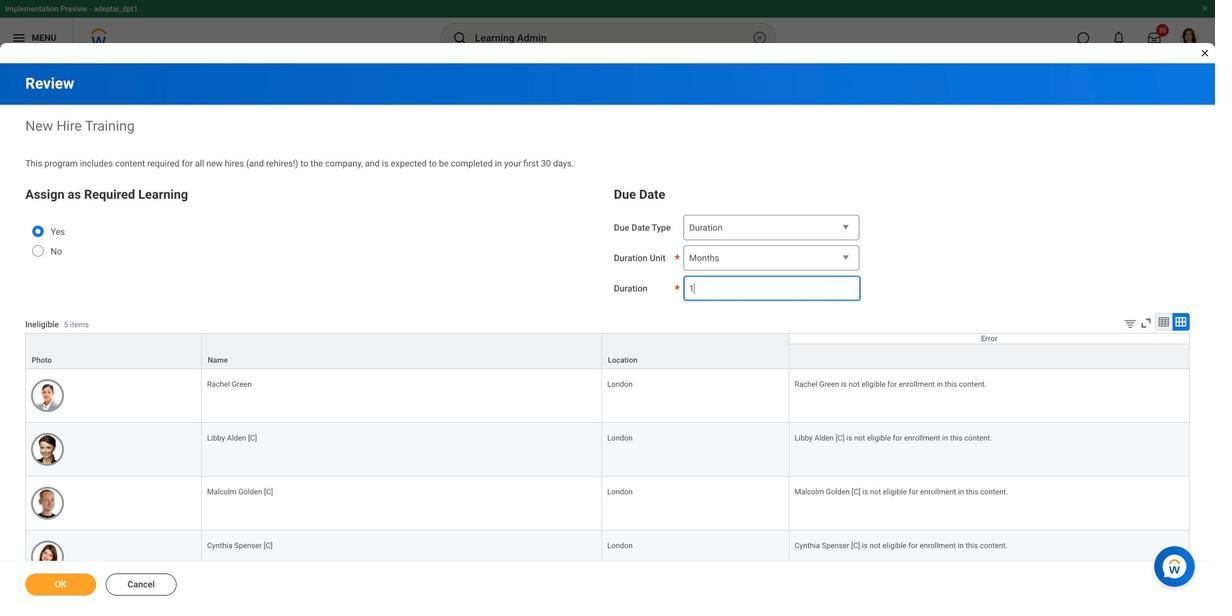 Task type: vqa. For each thing, say whether or not it's contained in the screenshot.
x circle ICON
yes



Task type: locate. For each thing, give the bounding box(es) containing it.
search image
[[452, 30, 468, 46]]

main content
[[0, 63, 1216, 607]]

employee's photo (malcolm golden [c]) image
[[31, 487, 64, 520]]

table image
[[1158, 316, 1171, 328]]

london element for "libby alden [c] is not eligible for enrollment in this content." element
[[607, 431, 633, 442]]

0 horizontal spatial group
[[25, 185, 601, 273]]

2 row from the top
[[25, 344, 1190, 369]]

london element
[[607, 377, 633, 389], [607, 431, 633, 442], [607, 485, 633, 496], [607, 539, 633, 550]]

1 horizontal spatial group
[[614, 185, 1190, 301]]

row
[[25, 333, 1190, 369], [25, 344, 1190, 369], [25, 369, 1190, 423], [25, 423, 1190, 477], [25, 477, 1190, 531], [25, 531, 1190, 584]]

1 london element from the top
[[607, 377, 633, 389]]

inbox large image
[[1148, 32, 1161, 44]]

5 row from the top
[[25, 477, 1190, 531]]

dialog
[[0, 0, 1216, 607]]

group
[[25, 185, 601, 273], [614, 185, 1190, 301]]

3 london element from the top
[[607, 485, 633, 496]]

close review image
[[1200, 48, 1210, 58]]

libby alden [c] is not eligible for enrollment in this content. element
[[795, 431, 992, 442]]

profile logan mcneil element
[[1172, 24, 1208, 52]]

None text field
[[684, 276, 861, 301]]

malcolm golden [c] element
[[207, 485, 273, 496]]

4 london element from the top
[[607, 539, 633, 550]]

london element for the malcolm golden [c] is not eligible for enrollment in this content. element
[[607, 485, 633, 496]]

toolbar
[[1114, 313, 1190, 333]]

london element for rachel green is not eligible for enrollment in this content. element
[[607, 377, 633, 389]]

2 group from the left
[[614, 185, 1190, 301]]

2 london element from the top
[[607, 431, 633, 442]]

rachel green element
[[207, 377, 252, 389]]

none text field inside group
[[684, 276, 861, 301]]

malcolm golden [c] is not eligible for enrollment in this content. element
[[795, 485, 1008, 496]]

london element for cynthia spenser [c] is not eligible for enrollment in this content. element at the right bottom
[[607, 539, 633, 550]]

workday assistant region
[[1155, 541, 1200, 587]]

libby alden [c] element
[[207, 431, 257, 442]]

banner
[[0, 0, 1216, 58]]



Task type: describe. For each thing, give the bounding box(es) containing it.
select to filter grid data image
[[1124, 317, 1138, 330]]

fullscreen image
[[1140, 316, 1153, 330]]

employee's photo (rachel green) image
[[31, 379, 64, 412]]

rachel green is not eligible for enrollment in this content. element
[[795, 377, 987, 389]]

notifications large image
[[1113, 32, 1126, 44]]

close environment banner image
[[1202, 4, 1209, 12]]

cynthia spenser [c] is not eligible for enrollment in this content. element
[[795, 539, 1008, 550]]

employee's photo (libby alden [c]) image
[[31, 433, 64, 466]]

6 row from the top
[[25, 531, 1190, 584]]

expand table image
[[1175, 316, 1188, 328]]

1 group from the left
[[25, 185, 601, 273]]

cynthia spenser [c] element
[[207, 539, 273, 550]]

employee's photo (cynthia spenser [c]) image
[[31, 541, 64, 574]]

1 row from the top
[[25, 333, 1190, 369]]

x circle image
[[752, 30, 768, 46]]

3 row from the top
[[25, 369, 1190, 423]]

4 row from the top
[[25, 423, 1190, 477]]



